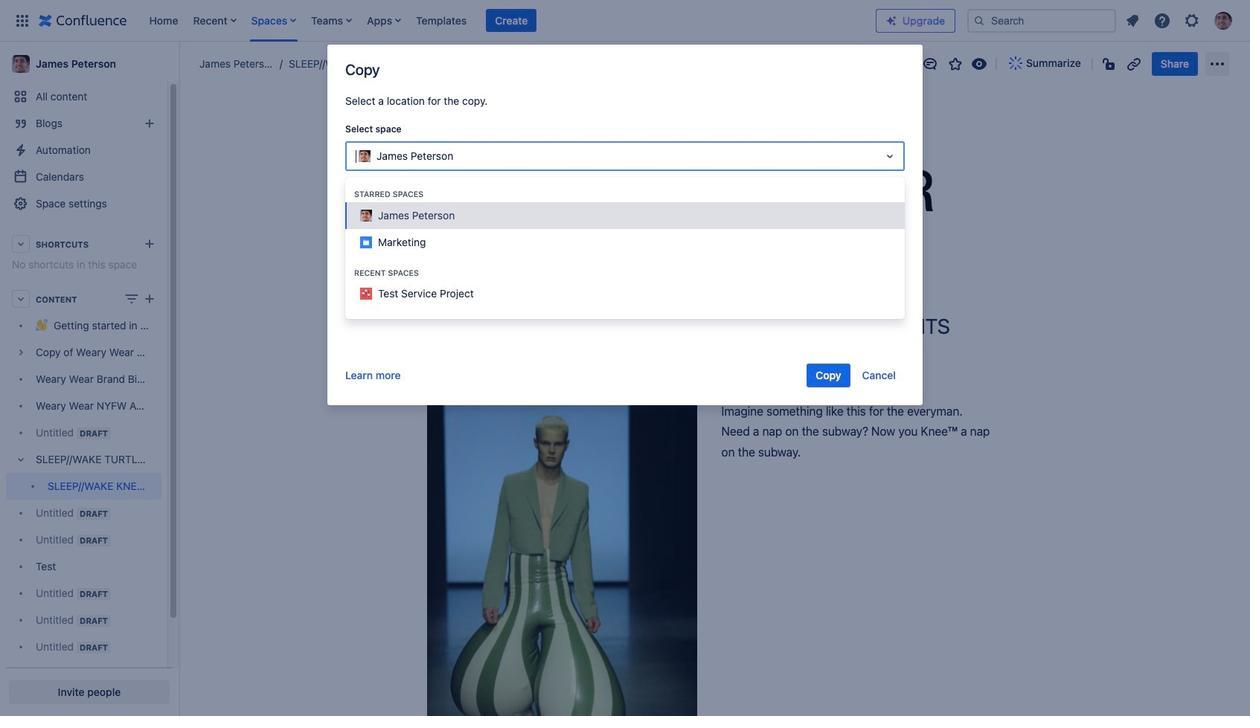 Task type: locate. For each thing, give the bounding box(es) containing it.
tree inside space element
[[6, 313, 162, 688]]

dialog
[[328, 45, 923, 406]]

banner
[[0, 0, 1251, 42]]

tree item inside space element
[[6, 447, 162, 500]]

confluence image
[[39, 12, 127, 29], [39, 12, 127, 29]]

0 horizontal spatial list
[[142, 0, 876, 41]]

list
[[142, 0, 876, 41], [1120, 7, 1242, 34]]

0 horizontal spatial list item
[[189, 0, 241, 41]]

star image
[[947, 55, 965, 73]]

2 horizontal spatial list item
[[486, 9, 537, 32]]

list item inside global element
[[486, 9, 537, 32]]

open image
[[881, 147, 899, 165]]

tree item
[[6, 447, 162, 500]]

tree
[[6, 313, 162, 688]]

copy link image
[[1125, 55, 1143, 73]]

None search field
[[968, 9, 1117, 32]]

Search field
[[968, 9, 1117, 32]]

create a blog image
[[141, 115, 159, 133]]

1 horizontal spatial list
[[1120, 7, 1242, 34]]

None text field
[[356, 149, 359, 164]]

group
[[807, 364, 905, 388]]

list item
[[189, 0, 241, 41], [307, 0, 357, 41], [486, 9, 537, 32]]

create a page image
[[141, 290, 159, 308]]

space element
[[0, 42, 179, 717]]



Task type: describe. For each thing, give the bounding box(es) containing it.
settings icon image
[[1184, 12, 1202, 29]]

premium image
[[886, 15, 898, 26]]

1 horizontal spatial list item
[[307, 0, 357, 41]]

search image
[[974, 15, 986, 26]]

global element
[[9, 0, 876, 41]]



Task type: vqa. For each thing, say whether or not it's contained in the screenshot.
Top-
no



